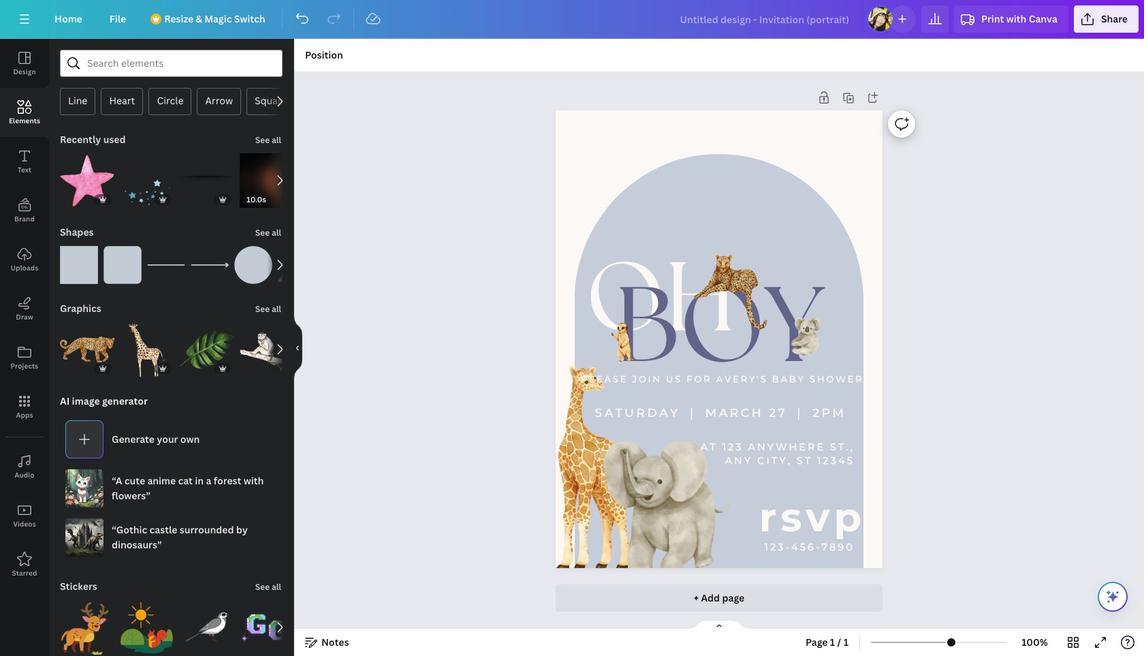 Task type: vqa. For each thing, say whether or not it's contained in the screenshot.
RECENTLY USED
yes



Task type: locate. For each thing, give the bounding box(es) containing it.
1 vertical spatial with
[[244, 474, 264, 487]]

2 see all from the top
[[255, 227, 281, 239]]

uploads
[[11, 263, 39, 273]]

see all button for shapes
[[254, 219, 283, 246]]

│
[[686, 405, 700, 420], [793, 405, 807, 420]]

"a cute anime cat in a forest with flowers"
[[112, 474, 264, 502]]

group
[[60, 145, 114, 208], [120, 153, 174, 208], [180, 153, 234, 208], [60, 238, 98, 284], [104, 238, 142, 284], [234, 238, 273, 284], [60, 314, 114, 377], [180, 314, 234, 377], [120, 322, 174, 377], [240, 322, 294, 377], [60, 592, 114, 655], [120, 600, 174, 655], [180, 600, 234, 655], [240, 600, 294, 655]]

a
[[206, 474, 211, 487]]

see
[[255, 134, 270, 146], [255, 227, 270, 239], [255, 303, 270, 315], [255, 581, 270, 593]]

see all button for graphics
[[254, 295, 283, 322]]

image
[[72, 395, 100, 408]]

used
[[103, 133, 126, 146]]

with right the print
[[1007, 12, 1027, 25]]

see all button for recently used
[[254, 126, 283, 153]]

add this line to the canvas image left white circle shape image
[[191, 246, 229, 284]]

with inside the "a cute anime cat in a forest with flowers"
[[244, 474, 264, 487]]

join
[[633, 374, 662, 384]]

3 all from the top
[[272, 303, 281, 315]]

castle
[[150, 523, 178, 536]]

│ right "27" at the right of the page
[[793, 405, 807, 420]]

see all for graphics
[[255, 303, 281, 315]]

rounded square image
[[104, 246, 142, 284]]

4 see from the top
[[255, 581, 270, 593]]

print with canva button
[[955, 5, 1069, 33]]

1 horizontal spatial 1
[[844, 636, 849, 649]]

stickers button
[[59, 573, 99, 600]]

4 see all button from the top
[[254, 573, 283, 600]]

city,
[[758, 455, 792, 467]]

see all
[[255, 134, 281, 146], [255, 227, 281, 239], [255, 303, 281, 315], [255, 581, 281, 593]]

flowers"
[[112, 489, 151, 502]]

2 see all button from the top
[[254, 219, 283, 246]]

1 1 from the left
[[831, 636, 836, 649]]

projects button
[[0, 333, 49, 382]]

with inside dropdown button
[[1007, 12, 1027, 25]]

1 right /
[[844, 636, 849, 649]]

2 add this line to the canvas image from the left
[[191, 246, 229, 284]]

watercolor star illustration image
[[60, 153, 114, 208]]

1 horizontal spatial with
[[1007, 12, 1027, 25]]

elements
[[9, 116, 40, 125]]

st.,
[[831, 441, 855, 453]]

1 see all from the top
[[255, 134, 281, 146]]

+ add page
[[694, 592, 745, 605]]

at 123 anywhere st., any city, st 12345
[[701, 441, 855, 467]]

│ down for
[[686, 405, 700, 420]]

resize
[[164, 12, 194, 25]]

baby
[[773, 374, 806, 384]]

see all button
[[254, 126, 283, 153], [254, 219, 283, 246], [254, 295, 283, 322], [254, 573, 283, 600]]

apps button
[[0, 382, 49, 431]]

7890
[[822, 541, 855, 553]]

page
[[723, 592, 745, 605]]

starred
[[12, 568, 37, 578]]

with right forest on the left bottom
[[244, 474, 264, 487]]

+ add page button
[[556, 585, 883, 612]]

2 all from the top
[[272, 227, 281, 239]]

0 vertical spatial with
[[1007, 12, 1027, 25]]

2 see from the top
[[255, 227, 270, 239]]

line
[[68, 94, 88, 107]]

your
[[157, 433, 178, 446]]

white circle shape image
[[234, 246, 273, 284]]

resize & magic switch
[[164, 12, 266, 25]]

add this line to the canvas image
[[147, 246, 185, 284], [191, 246, 229, 284]]

ai
[[60, 395, 70, 408]]

starred button
[[0, 540, 49, 590]]

see for recently used
[[255, 134, 270, 146]]

design
[[13, 67, 36, 76]]

1 see all button from the top
[[254, 126, 283, 153]]

videos button
[[0, 491, 49, 540]]

anime
[[147, 474, 176, 487]]

canva assistant image
[[1105, 589, 1122, 605]]

audio button
[[0, 442, 49, 491]]

position
[[305, 48, 343, 61]]

share
[[1102, 12, 1129, 25]]

1 left /
[[831, 636, 836, 649]]

1
[[831, 636, 836, 649], [844, 636, 849, 649]]

0 horizontal spatial add this line to the canvas image
[[147, 246, 185, 284]]

Search elements search field
[[87, 50, 256, 76]]

0 horizontal spatial 1
[[831, 636, 836, 649]]

1 all from the top
[[272, 134, 281, 146]]

10.0s group
[[240, 153, 337, 208]]

page 1 / 1
[[806, 636, 849, 649]]

100% button
[[1013, 632, 1058, 654]]

0 horizontal spatial │
[[686, 405, 700, 420]]

projects
[[11, 361, 38, 371]]

2pm
[[813, 405, 847, 420]]

0 horizontal spatial with
[[244, 474, 264, 487]]

own
[[180, 433, 200, 446]]

generate
[[112, 433, 155, 446]]

3 see all button from the top
[[254, 295, 283, 322]]

circle
[[157, 94, 184, 107]]

saturday │ march 27 │ 2pm
[[595, 405, 847, 420]]

add
[[702, 592, 720, 605]]

brand button
[[0, 186, 49, 235]]

heart button
[[101, 88, 143, 115]]

4 see all from the top
[[255, 581, 281, 593]]

10.0s
[[247, 194, 266, 204]]

12345
[[818, 455, 855, 467]]

magic
[[205, 12, 232, 25]]

see all for stickers
[[255, 581, 281, 593]]

1 horizontal spatial add this line to the canvas image
[[191, 246, 229, 284]]

2 │ from the left
[[793, 405, 807, 420]]

1 see from the top
[[255, 134, 270, 146]]

generate your own
[[112, 433, 200, 446]]

at
[[701, 441, 718, 453]]

1 horizontal spatial │
[[793, 405, 807, 420]]

4 all from the top
[[272, 581, 281, 593]]

rsvp
[[760, 493, 866, 542]]

"gothic castle surrounded by dinosaurs"
[[112, 523, 248, 551]]

square image
[[60, 246, 98, 284]]

file
[[110, 12, 126, 25]]

print
[[982, 12, 1005, 25]]

please
[[581, 374, 628, 384]]

all for stickers
[[272, 581, 281, 593]]

for
[[687, 374, 712, 384]]

graphics
[[60, 302, 101, 315]]

uploads button
[[0, 235, 49, 284]]

text
[[17, 165, 32, 174]]

3 see from the top
[[255, 303, 270, 315]]

design button
[[0, 39, 49, 88]]

recently
[[60, 133, 101, 146]]

with
[[1007, 12, 1027, 25], [244, 474, 264, 487]]

apps
[[16, 410, 33, 420]]

add this line to the canvas image right rounded square image
[[147, 246, 185, 284]]

3 see all from the top
[[255, 303, 281, 315]]

heart
[[109, 94, 135, 107]]

home
[[55, 12, 82, 25]]



Task type: describe. For each thing, give the bounding box(es) containing it.
all for shapes
[[272, 227, 281, 239]]

notes button
[[300, 632, 355, 654]]

123
[[723, 441, 744, 453]]

audio
[[15, 470, 34, 480]]

saturday
[[595, 405, 681, 420]]

ai image generator
[[60, 395, 148, 408]]

brand
[[14, 214, 35, 224]]

dinosaurs"
[[112, 538, 162, 551]]

st
[[797, 455, 813, 467]]

print with canva
[[982, 12, 1058, 25]]

videos
[[13, 519, 36, 529]]

hide image
[[294, 315, 303, 380]]

position button
[[300, 44, 349, 66]]

100%
[[1022, 636, 1049, 649]]

Design title text field
[[670, 5, 862, 33]]

1 │ from the left
[[686, 405, 700, 420]]

boy
[[615, 266, 824, 386]]

456-
[[792, 541, 822, 553]]

notes
[[322, 636, 349, 649]]

see all for shapes
[[255, 227, 281, 239]]

avery's
[[717, 374, 768, 384]]

border shadow horizontal image
[[180, 153, 234, 208]]

27
[[769, 405, 788, 420]]

1 add this line to the canvas image from the left
[[147, 246, 185, 284]]

any
[[725, 455, 753, 467]]

leopard wildlife animals watercolor illustration image
[[60, 322, 114, 377]]

page
[[806, 636, 828, 649]]

cat
[[178, 474, 193, 487]]

arrow
[[205, 94, 233, 107]]

see for graphics
[[255, 303, 270, 315]]

canva
[[1030, 12, 1058, 25]]

side panel tab list
[[0, 39, 49, 590]]

us
[[666, 374, 683, 384]]

&
[[196, 12, 202, 25]]

"gothic
[[112, 523, 147, 536]]

cute
[[125, 474, 145, 487]]

show pages image
[[687, 619, 752, 630]]

shower
[[810, 374, 864, 384]]

march
[[706, 405, 764, 420]]

share button
[[1075, 5, 1140, 33]]

triangle up image
[[278, 246, 316, 284]]

surrounded
[[180, 523, 234, 536]]

square button
[[247, 88, 295, 115]]

resize & magic switch button
[[143, 5, 276, 33]]

see for shapes
[[255, 227, 270, 239]]

switch
[[234, 12, 266, 25]]

circle button
[[149, 88, 192, 115]]

oh
[[586, 243, 736, 353]]

all for graphics
[[272, 303, 281, 315]]

main menu bar
[[0, 0, 1145, 39]]

watercolour blue stars cartoon painting image
[[120, 153, 174, 208]]

see all button for stickers
[[254, 573, 283, 600]]

draw button
[[0, 284, 49, 333]]

recently used
[[60, 133, 126, 146]]

shapes button
[[59, 219, 95, 246]]

2 1 from the left
[[844, 636, 849, 649]]

see all for recently used
[[255, 134, 281, 146]]

watercolor monkey illustration image
[[240, 322, 294, 377]]

anywhere
[[748, 441, 826, 453]]

line button
[[60, 88, 96, 115]]

text button
[[0, 137, 49, 186]]

see for stickers
[[255, 581, 270, 593]]

123-456-7890
[[765, 541, 855, 553]]

stickers
[[60, 580, 97, 593]]

generator
[[102, 395, 148, 408]]

123-
[[765, 541, 792, 553]]

home link
[[44, 5, 93, 33]]

recently used button
[[59, 126, 127, 153]]

shapes
[[60, 226, 94, 239]]

elements button
[[0, 88, 49, 137]]

square
[[255, 94, 287, 107]]

in
[[195, 474, 204, 487]]

all for recently used
[[272, 134, 281, 146]]

please join us for avery's baby shower
[[581, 374, 864, 384]]

+
[[694, 592, 699, 605]]

"a
[[112, 474, 122, 487]]

watercolor giraffe illustration image
[[120, 322, 174, 377]]

watercolor monstera leaf illustration image
[[180, 322, 234, 377]]



